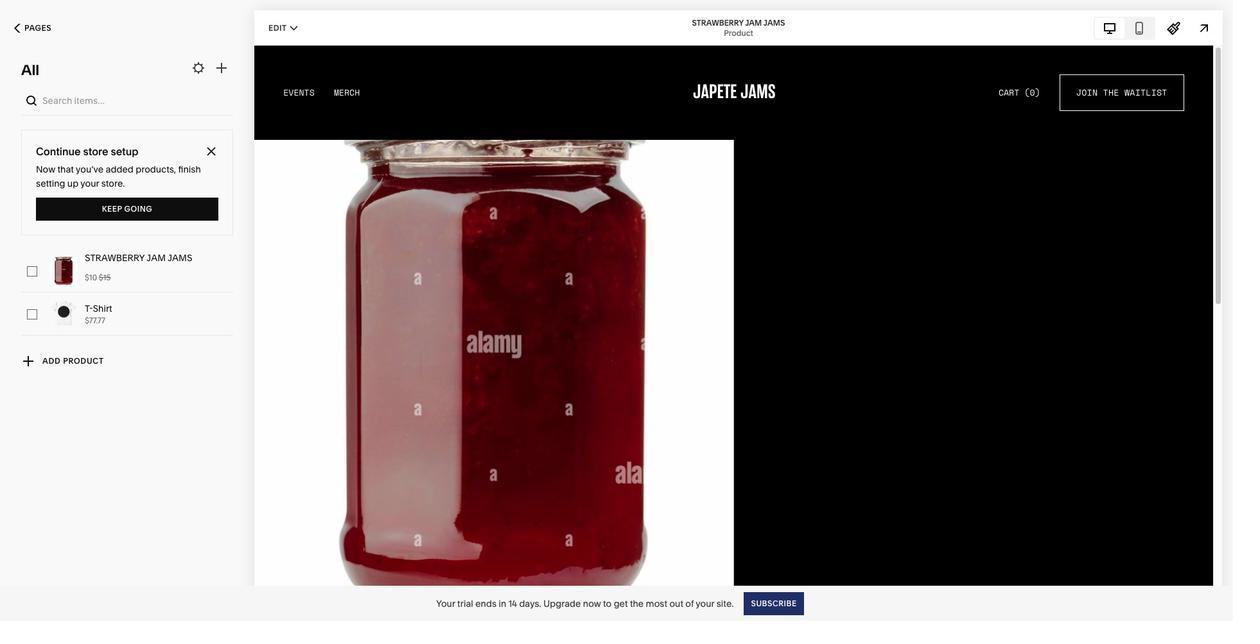 Task type: vqa. For each thing, say whether or not it's contained in the screenshot.
bottommost Product
yes



Task type: locate. For each thing, give the bounding box(es) containing it.
1 vertical spatial product
[[63, 356, 104, 366]]

t-shirt $77.77
[[85, 303, 112, 326]]

0 vertical spatial jam
[[745, 18, 762, 27]]

subscribe
[[751, 599, 797, 609]]

ends
[[475, 598, 497, 610]]

product
[[724, 28, 753, 38], [63, 356, 104, 366]]

strawberry for strawberry jam jams
[[85, 252, 145, 264]]

jam
[[745, 18, 762, 27], [146, 252, 166, 264]]

continue
[[36, 145, 81, 158]]

jams
[[764, 18, 785, 27], [168, 252, 192, 264]]

that
[[57, 164, 74, 175]]

row group containing strawberry jam jams
[[0, 250, 254, 379]]

$77.77
[[85, 316, 105, 326]]

jams inside strawberry jam jams product
[[764, 18, 785, 27]]

your right of
[[696, 598, 714, 610]]

0 horizontal spatial jams
[[168, 252, 192, 264]]

keep going button
[[36, 198, 218, 221]]

1 horizontal spatial jams
[[764, 18, 785, 27]]

$15
[[99, 273, 111, 283]]

your down you've
[[80, 178, 99, 189]]

finish
[[178, 164, 201, 175]]

14
[[508, 598, 517, 610]]

you've
[[76, 164, 104, 175]]

1 horizontal spatial jam
[[745, 18, 762, 27]]

to
[[603, 598, 612, 610]]

0 horizontal spatial strawberry
[[85, 252, 145, 264]]

continue store setup
[[36, 145, 138, 158]]

setup
[[111, 145, 138, 158]]

now that you've added products, finish setting up your store.
[[36, 164, 201, 189]]

1 horizontal spatial your
[[696, 598, 714, 610]]

up
[[67, 178, 78, 189]]

1 vertical spatial strawberry
[[85, 252, 145, 264]]

1 vertical spatial jam
[[146, 252, 166, 264]]

jams for strawberry jam jams product
[[764, 18, 785, 27]]

keep
[[102, 204, 122, 214]]

your
[[80, 178, 99, 189], [696, 598, 714, 610]]

0 vertical spatial product
[[724, 28, 753, 38]]

0 horizontal spatial product
[[63, 356, 104, 366]]

strawberry jam jams
[[85, 252, 192, 264]]

0 vertical spatial jams
[[764, 18, 785, 27]]

0 horizontal spatial your
[[80, 178, 99, 189]]

add
[[42, 356, 61, 366]]

added
[[106, 164, 133, 175]]

jam for strawberry jam jams product
[[745, 18, 762, 27]]

1 horizontal spatial product
[[724, 28, 753, 38]]

0 vertical spatial your
[[80, 178, 99, 189]]

most
[[646, 598, 667, 610]]

1 vertical spatial jams
[[168, 252, 192, 264]]

your
[[436, 598, 455, 610]]

strawberry
[[692, 18, 744, 27], [85, 252, 145, 264]]

tab list
[[1095, 18, 1154, 38]]

out
[[669, 598, 683, 610]]

strawberry jam jams product
[[692, 18, 785, 38]]

1 horizontal spatial strawberry
[[692, 18, 744, 27]]

t-
[[85, 303, 93, 315]]

trial
[[457, 598, 473, 610]]

keep going
[[102, 204, 152, 214]]

strawberry inside strawberry jam jams product
[[692, 18, 744, 27]]

jams for strawberry jam jams
[[168, 252, 192, 264]]

1 vertical spatial your
[[696, 598, 714, 610]]

strawberry for strawberry jam jams product
[[692, 18, 744, 27]]

products,
[[136, 164, 176, 175]]

your inside now that you've added products, finish setting up your store.
[[80, 178, 99, 189]]

in
[[499, 598, 506, 610]]

of
[[686, 598, 694, 610]]

jam inside strawberry jam jams product
[[745, 18, 762, 27]]

add product
[[42, 356, 104, 366]]

row group
[[0, 250, 254, 379]]

0 vertical spatial strawberry
[[692, 18, 744, 27]]

pages button
[[0, 14, 66, 42]]

0 horizontal spatial jam
[[146, 252, 166, 264]]



Task type: describe. For each thing, give the bounding box(es) containing it.
product inside strawberry jam jams product
[[724, 28, 753, 38]]

the
[[630, 598, 644, 610]]

your trial ends in 14 days. upgrade now to get the most out of your site.
[[436, 598, 734, 610]]

pages
[[24, 23, 52, 33]]

going
[[124, 204, 152, 214]]

store.
[[101, 178, 125, 189]]

edit button
[[260, 17, 305, 39]]

now
[[36, 164, 55, 175]]

subscribe button
[[744, 592, 804, 616]]

setting
[[36, 178, 65, 189]]

$10
[[85, 273, 97, 283]]

edit
[[268, 23, 287, 32]]

shirt
[[93, 303, 112, 315]]

add product button
[[14, 350, 114, 373]]

all
[[21, 62, 39, 79]]

get
[[614, 598, 628, 610]]

$10 $15
[[85, 273, 111, 283]]

days.
[[519, 598, 541, 610]]

Search items… text field
[[42, 87, 230, 115]]

upgrade
[[543, 598, 581, 610]]

jam for strawberry jam jams
[[146, 252, 166, 264]]

now
[[583, 598, 601, 610]]

store
[[83, 145, 108, 158]]

product inside button
[[63, 356, 104, 366]]

site.
[[717, 598, 734, 610]]



